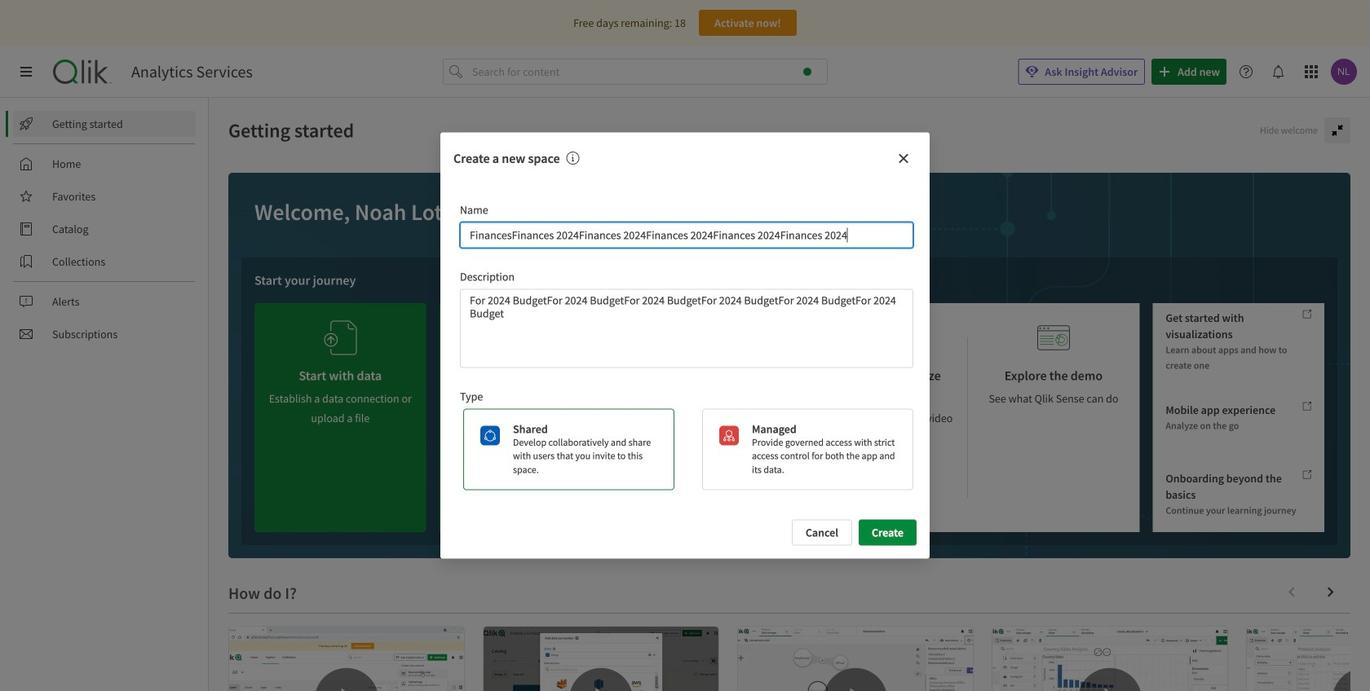 Task type: locate. For each thing, give the bounding box(es) containing it.
None text field
[[460, 222, 914, 248], [460, 289, 914, 368], [460, 222, 914, 248], [460, 289, 914, 368]]

invite users image
[[509, 310, 542, 353]]

analytics services element
[[131, 62, 253, 82]]

close sidebar menu image
[[20, 65, 33, 78]]

close image
[[897, 152, 910, 165]]

dialog
[[441, 132, 930, 559]]

main content
[[209, 98, 1371, 692]]

option group
[[457, 409, 914, 491]]



Task type: describe. For each thing, give the bounding box(es) containing it.
explore the demo image
[[1038, 317, 1070, 360]]

navigation pane element
[[0, 104, 208, 354]]

home badge image
[[804, 68, 812, 76]]

hide welcome image
[[1331, 124, 1344, 137]]



Task type: vqa. For each thing, say whether or not it's contained in the screenshot.
move collection image
no



